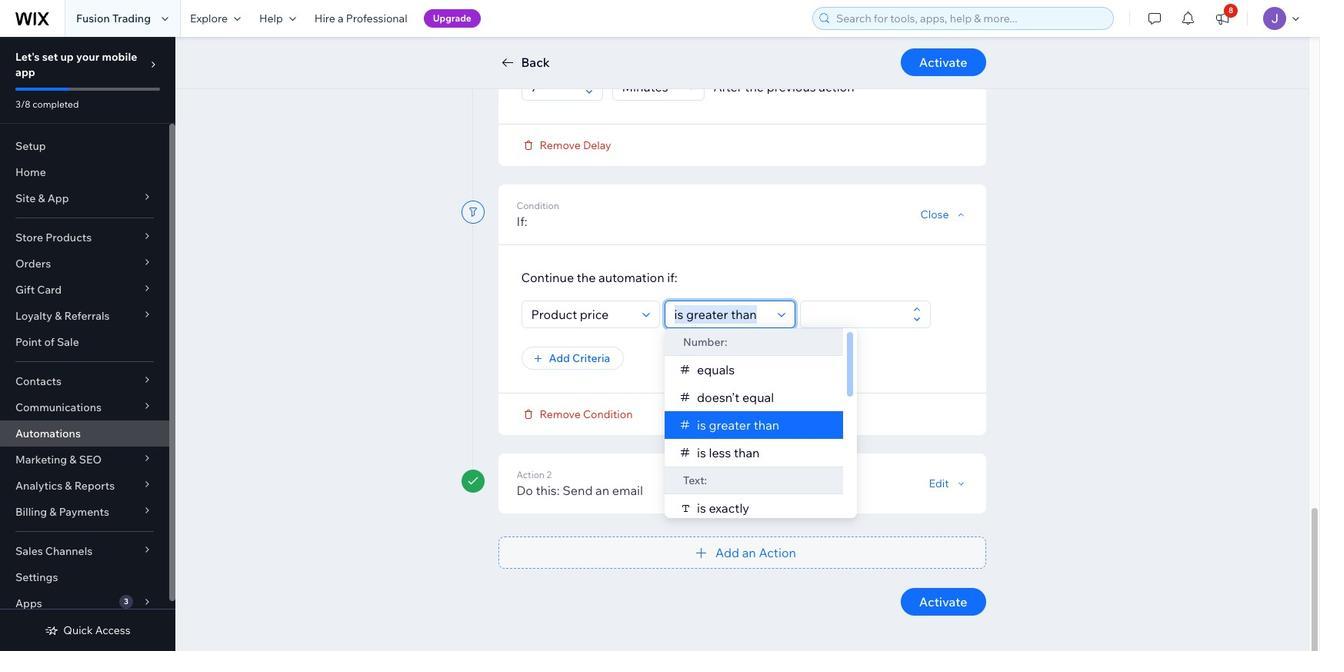 Task type: describe. For each thing, give the bounding box(es) containing it.
edit
[[929, 477, 949, 490]]

completed
[[33, 98, 79, 110]]

remove delay
[[540, 138, 611, 152]]

the for continue the automation if:
[[577, 270, 596, 285]]

set
[[42, 50, 58, 64]]

communications button
[[0, 395, 169, 421]]

perform
[[616, 42, 663, 57]]

less
[[709, 445, 731, 460]]

marketing
[[15, 453, 67, 467]]

site & app
[[15, 192, 69, 205]]

reports
[[74, 479, 115, 493]]

0 vertical spatial action
[[743, 42, 779, 57]]

gift card button
[[0, 277, 169, 303]]

8 button
[[1206, 0, 1239, 37]]

analytics & reports button
[[0, 473, 169, 499]]

action inside action 2 do this: send an email
[[517, 469, 545, 480]]

equal
[[742, 390, 774, 405]]

mobile
[[102, 50, 137, 64]]

2 activate button from the top
[[901, 588, 986, 616]]

explore
[[190, 12, 228, 25]]

remove condition
[[540, 407, 633, 421]]

card
[[37, 283, 62, 297]]

sales channels
[[15, 545, 93, 559]]

doesn't
[[697, 390, 739, 405]]

than for is greater than
[[753, 417, 779, 433]]

text: option
[[664, 467, 843, 494]]

products
[[46, 231, 92, 245]]

quick
[[63, 624, 93, 638]]

setup link
[[0, 133, 169, 159]]

exactly
[[709, 500, 749, 516]]

number:
[[683, 335, 727, 349]]

2
[[547, 469, 552, 480]]

let's
[[15, 50, 40, 64]]

back
[[521, 55, 550, 70]]

app
[[15, 65, 35, 79]]

add criteria
[[549, 351, 610, 365]]

3/8
[[15, 98, 30, 110]]

store
[[15, 231, 43, 245]]

condition if:
[[517, 200, 559, 229]]

add an action
[[716, 545, 796, 560]]

action 2 do this: send an email
[[517, 469, 643, 498]]

point
[[15, 335, 42, 349]]

edit button
[[929, 477, 967, 490]]

point of sale
[[15, 335, 79, 349]]

analytics & reports
[[15, 479, 115, 493]]

1 horizontal spatial action
[[819, 79, 854, 94]]

is less than
[[697, 445, 759, 460]]

doesn't equal
[[697, 390, 774, 405]]

hire a professional
[[315, 12, 407, 25]]

quick access button
[[45, 624, 131, 638]]

previous
[[767, 79, 816, 94]]

email
[[612, 483, 643, 498]]

setup
[[15, 139, 46, 153]]

channels
[[45, 545, 93, 559]]

1 vertical spatial condition
[[583, 407, 633, 421]]

sale
[[57, 335, 79, 349]]

site
[[15, 192, 36, 205]]

orders button
[[0, 251, 169, 277]]

& for site
[[38, 192, 45, 205]]

continue the automation if:
[[521, 270, 678, 285]]

hire
[[315, 12, 335, 25]]

professional
[[346, 12, 407, 25]]

point of sale link
[[0, 329, 169, 355]]

to
[[602, 42, 614, 57]]

list box containing equals
[[664, 328, 857, 522]]

automations link
[[0, 421, 169, 447]]

close button
[[921, 207, 967, 221]]

sales
[[15, 545, 43, 559]]

remove for continue
[[540, 407, 581, 421]]

contacts
[[15, 375, 62, 389]]

automations
[[15, 427, 81, 441]]

Select criteria field
[[527, 301, 637, 327]]

add for add criteria
[[549, 351, 570, 365]]

marketing & seo button
[[0, 447, 169, 473]]

equals
[[697, 362, 734, 377]]

after
[[714, 79, 742, 94]]

site & app button
[[0, 185, 169, 212]]

fusion trading
[[76, 12, 151, 25]]

continue
[[521, 270, 574, 285]]

0 horizontal spatial condition
[[517, 200, 559, 211]]

text:
[[683, 474, 707, 487]]

settings link
[[0, 565, 169, 591]]

apps
[[15, 597, 42, 611]]

send
[[563, 483, 593, 498]]

back button
[[498, 53, 550, 72]]

1 horizontal spatial the
[[666, 42, 685, 57]]

& for billing
[[49, 505, 57, 519]]



Task type: locate. For each thing, give the bounding box(es) containing it.
action up do
[[517, 469, 545, 480]]

& left reports
[[65, 479, 72, 493]]

add
[[549, 351, 570, 365], [716, 545, 739, 560]]

help
[[259, 12, 283, 25]]

0 vertical spatial is
[[697, 417, 706, 433]]

if:
[[667, 270, 678, 285]]

is left exactly
[[697, 500, 706, 516]]

app
[[48, 192, 69, 205]]

0 vertical spatial remove
[[540, 138, 581, 152]]

after the previous action
[[714, 79, 854, 94]]

Search for tools, apps, help & more... field
[[832, 8, 1109, 29]]

list box
[[664, 328, 857, 522]]

2 activate from the top
[[919, 594, 967, 610]]

choose
[[521, 42, 565, 57]]

the up select criteria field
[[577, 270, 596, 285]]

the for after the previous action
[[745, 79, 764, 94]]

1 vertical spatial than
[[734, 445, 759, 460]]

the right the after
[[745, 79, 764, 94]]

your
[[76, 50, 99, 64]]

0 vertical spatial the
[[666, 42, 685, 57]]

1 is from the top
[[697, 417, 706, 433]]

number: option
[[664, 328, 843, 356]]

this:
[[536, 483, 560, 498]]

up
[[60, 50, 74, 64]]

0 vertical spatial add
[[549, 351, 570, 365]]

hire a professional link
[[305, 0, 417, 37]]

2 vertical spatial is
[[697, 500, 706, 516]]

is inside option
[[697, 417, 706, 433]]

analytics
[[15, 479, 62, 493]]

settings
[[15, 571, 58, 585]]

when
[[568, 42, 599, 57]]

loyalty
[[15, 309, 52, 323]]

0 vertical spatial action
[[517, 469, 545, 480]]

trading
[[112, 12, 151, 25]]

0 vertical spatial an
[[596, 483, 609, 498]]

3
[[124, 597, 128, 607]]

condition up if:
[[517, 200, 559, 211]]

&
[[38, 192, 45, 205], [55, 309, 62, 323], [69, 453, 77, 467], [65, 479, 72, 493], [49, 505, 57, 519]]

marketing & seo
[[15, 453, 102, 467]]

home link
[[0, 159, 169, 185]]

0 vertical spatial condition
[[517, 200, 559, 211]]

upgrade button
[[424, 9, 481, 28]]

1 vertical spatial action
[[819, 79, 854, 94]]

let's set up your mobile app
[[15, 50, 137, 79]]

None text field
[[805, 301, 908, 327]]

the right perform
[[666, 42, 685, 57]]

action right previous
[[819, 79, 854, 94]]

sales channels button
[[0, 539, 169, 565]]

1 vertical spatial the
[[745, 79, 764, 94]]

add an action button
[[498, 537, 986, 569]]

0 horizontal spatial the
[[577, 270, 596, 285]]

action
[[743, 42, 779, 57], [819, 79, 854, 94]]

gift card
[[15, 283, 62, 297]]

0 horizontal spatial an
[[596, 483, 609, 498]]

billing & payments
[[15, 505, 109, 519]]

0 horizontal spatial action
[[517, 469, 545, 480]]

remove delay button
[[521, 138, 611, 152]]

condition down the criteria on the left bottom of page
[[583, 407, 633, 421]]

remove left delay at the top left of the page
[[540, 138, 581, 152]]

1 vertical spatial action
[[759, 545, 796, 560]]

contacts button
[[0, 369, 169, 395]]

& for analytics
[[65, 479, 72, 493]]

remove for choose
[[540, 138, 581, 152]]

than for is less than
[[734, 445, 759, 460]]

home
[[15, 165, 46, 179]]

action inside button
[[759, 545, 796, 560]]

an inside action 2 do this: send an email
[[596, 483, 609, 498]]

1 vertical spatial is
[[697, 445, 706, 460]]

is for is less than
[[697, 445, 706, 460]]

choose when to perform the following action
[[521, 42, 779, 57]]

criteria
[[572, 351, 610, 365]]

greater
[[709, 417, 751, 433]]

activate
[[919, 55, 967, 70], [919, 594, 967, 610]]

than right less
[[734, 445, 759, 460]]

do
[[517, 483, 533, 498]]

loyalty & referrals
[[15, 309, 110, 323]]

None number field
[[527, 73, 580, 100]]

0 horizontal spatial add
[[549, 351, 570, 365]]

loyalty & referrals button
[[0, 303, 169, 329]]

1 horizontal spatial add
[[716, 545, 739, 560]]

seo
[[79, 453, 102, 467]]

automation
[[599, 270, 664, 285]]

if:
[[517, 213, 528, 229]]

0 horizontal spatial action
[[743, 42, 779, 57]]

action
[[517, 469, 545, 480], [759, 545, 796, 560]]

upgrade
[[433, 12, 472, 24]]

orders
[[15, 257, 51, 271]]

1 horizontal spatial an
[[742, 545, 756, 560]]

3 is from the top
[[697, 500, 706, 516]]

1 vertical spatial activate button
[[901, 588, 986, 616]]

remove condition button
[[521, 407, 633, 421]]

3/8 completed
[[15, 98, 79, 110]]

1 activate from the top
[[919, 55, 967, 70]]

billing
[[15, 505, 47, 519]]

0 vertical spatial activate button
[[901, 48, 986, 76]]

delay
[[583, 138, 611, 152]]

action up after the previous action
[[743, 42, 779, 57]]

0 vertical spatial activate
[[919, 55, 967, 70]]

fusion
[[76, 12, 110, 25]]

is
[[697, 417, 706, 433], [697, 445, 706, 460], [697, 500, 706, 516]]

None field
[[617, 73, 682, 100], [670, 301, 773, 327], [617, 73, 682, 100], [670, 301, 773, 327]]

is left greater
[[697, 417, 706, 433]]

sidebar element
[[0, 37, 175, 652]]

1 horizontal spatial action
[[759, 545, 796, 560]]

an inside button
[[742, 545, 756, 560]]

8
[[1229, 5, 1233, 15]]

& for loyalty
[[55, 309, 62, 323]]

than down equal
[[753, 417, 779, 433]]

1 vertical spatial remove
[[540, 407, 581, 421]]

an right send at the left bottom
[[596, 483, 609, 498]]

is for is greater than
[[697, 417, 706, 433]]

add down exactly
[[716, 545, 739, 560]]

is greater than option
[[664, 411, 843, 439]]

remove down add criteria button
[[540, 407, 581, 421]]

add criteria button
[[521, 347, 624, 370]]

1 activate button from the top
[[901, 48, 986, 76]]

& right billing
[[49, 505, 57, 519]]

& right loyalty
[[55, 309, 62, 323]]

& right site
[[38, 192, 45, 205]]

1 horizontal spatial condition
[[583, 407, 633, 421]]

2 vertical spatial the
[[577, 270, 596, 285]]

store products button
[[0, 225, 169, 251]]

access
[[95, 624, 131, 638]]

add left the criteria on the left bottom of page
[[549, 351, 570, 365]]

than inside option
[[753, 417, 779, 433]]

following
[[688, 42, 740, 57]]

a
[[338, 12, 344, 25]]

action down text: option
[[759, 545, 796, 560]]

is left less
[[697, 445, 706, 460]]

an down exactly
[[742, 545, 756, 560]]

is for is exactly
[[697, 500, 706, 516]]

activate for second activate button from the top of the page
[[919, 594, 967, 610]]

1 vertical spatial activate
[[919, 594, 967, 610]]

2 is from the top
[[697, 445, 706, 460]]

& inside 'popup button'
[[38, 192, 45, 205]]

1 remove from the top
[[540, 138, 581, 152]]

help button
[[250, 0, 305, 37]]

activate for second activate button from the bottom
[[919, 55, 967, 70]]

gift
[[15, 283, 35, 297]]

1 vertical spatial add
[[716, 545, 739, 560]]

1 vertical spatial an
[[742, 545, 756, 560]]

add for add an action
[[716, 545, 739, 560]]

payments
[[59, 505, 109, 519]]

billing & payments button
[[0, 499, 169, 525]]

& left seo
[[69, 453, 77, 467]]

0 vertical spatial than
[[753, 417, 779, 433]]

2 horizontal spatial the
[[745, 79, 764, 94]]

& for marketing
[[69, 453, 77, 467]]

2 remove from the top
[[540, 407, 581, 421]]



Task type: vqa. For each thing, say whether or not it's contained in the screenshot.
text field
yes



